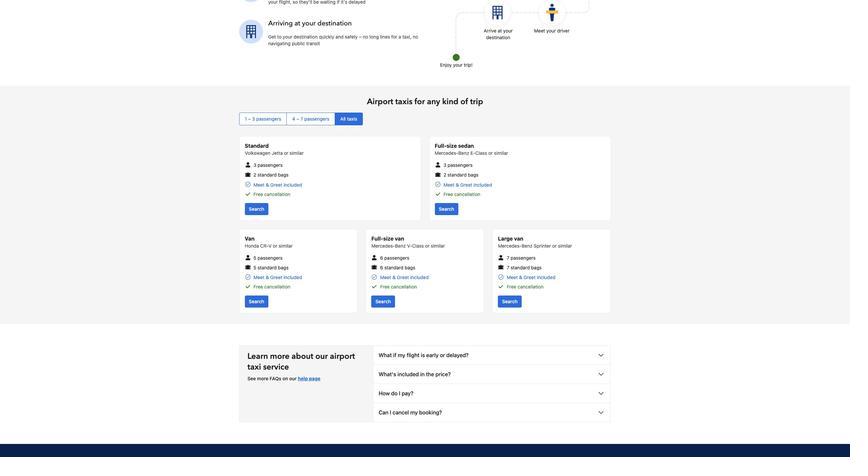 Task type: locate. For each thing, give the bounding box(es) containing it.
your right "to"
[[283, 34, 292, 40]]

search for van
[[375, 299, 391, 304]]

if
[[393, 352, 396, 358]]

7 up 7 standard bags at right
[[507, 255, 509, 261]]

your right arrive
[[503, 28, 513, 34]]

1 horizontal spatial 3 passengers
[[444, 162, 473, 168]]

bags down jetta
[[278, 172, 289, 178]]

1 vertical spatial class
[[412, 243, 424, 249]]

search button for jetta
[[245, 203, 268, 215]]

greet down 6 standard bags
[[397, 275, 409, 280]]

5
[[254, 255, 256, 261], [254, 265, 256, 270]]

your up transit
[[302, 19, 316, 28]]

1 vertical spatial 7
[[507, 255, 509, 261]]

benz for van
[[395, 243, 406, 249]]

2 3 passengers from the left
[[444, 162, 473, 168]]

passengers right the 1
[[256, 116, 281, 122]]

0 horizontal spatial 2 standard bags
[[254, 172, 289, 178]]

0 horizontal spatial no
[[363, 34, 368, 40]]

free cancellation
[[254, 191, 290, 197], [444, 191, 480, 197], [254, 284, 290, 290], [380, 284, 417, 290], [507, 284, 544, 290]]

do
[[391, 391, 398, 397]]

6 up 6 standard bags
[[380, 255, 383, 261]]

standard for jetta
[[258, 172, 277, 178]]

5 for 5 standard bags
[[254, 265, 256, 270]]

passengers down "e-"
[[448, 162, 473, 168]]

1 6 from the top
[[380, 255, 383, 261]]

class for van
[[412, 243, 424, 249]]

0 vertical spatial 6
[[380, 255, 383, 261]]

0 horizontal spatial our
[[289, 376, 297, 381]]

included for sedan
[[474, 182, 492, 188]]

passengers up 5 standard bags at left bottom
[[258, 255, 283, 261]]

1 vertical spatial size
[[383, 236, 394, 242]]

or right v-
[[425, 243, 430, 249]]

honda
[[245, 243, 259, 249]]

0 horizontal spatial 3 passengers
[[254, 162, 283, 168]]

learn
[[247, 351, 268, 362]]

3 for full-
[[444, 162, 446, 168]]

meet for full-size van
[[380, 275, 391, 280]]

benz left v-
[[395, 243, 406, 249]]

or inside dropdown button
[[440, 352, 445, 358]]

meet & greet included
[[254, 182, 302, 188], [444, 182, 492, 188], [254, 275, 302, 280], [380, 275, 429, 280], [507, 275, 555, 280]]

1 horizontal spatial at
[[498, 28, 502, 34]]

booking?
[[419, 410, 442, 416]]

3 passengers for size
[[444, 162, 473, 168]]

3 down volkswagen
[[254, 162, 256, 168]]

or inside full-size van mercedes-benz v-class or similar
[[425, 243, 430, 249]]

0 horizontal spatial for
[[391, 34, 397, 40]]

faqs
[[270, 376, 281, 381]]

free
[[254, 191, 263, 197], [444, 191, 453, 197], [254, 284, 263, 290], [380, 284, 390, 290], [507, 284, 516, 290]]

bags down 7 passengers
[[531, 265, 542, 270]]

greet down "e-"
[[460, 182, 472, 188]]

1 horizontal spatial my
[[410, 410, 418, 416]]

volkswagen
[[245, 150, 270, 156]]

no
[[363, 34, 368, 40], [413, 34, 418, 40]]

arrive at your destination
[[484, 28, 513, 40]]

size
[[447, 143, 457, 149], [383, 236, 394, 242]]

6 passengers
[[380, 255, 409, 261]]

greet down jetta
[[270, 182, 282, 188]]

2 2 standard bags from the left
[[444, 172, 479, 178]]

similar right jetta
[[290, 150, 304, 156]]

and
[[336, 34, 344, 40]]

help page link
[[298, 376, 320, 381]]

van
[[245, 236, 255, 242]]

or inside full-size sedan mercedes-benz e-class or similar
[[488, 150, 493, 156]]

benz inside full-size sedan mercedes-benz e-class or similar
[[458, 150, 469, 156]]

1 van from the left
[[395, 236, 404, 242]]

your left driver at the right top of page
[[546, 28, 556, 34]]

destination up public
[[294, 34, 318, 40]]

0 horizontal spatial van
[[395, 236, 404, 242]]

0 horizontal spatial –
[[248, 116, 251, 122]]

search for jetta
[[249, 206, 264, 212]]

passengers for van
[[258, 255, 283, 261]]

or right "e-"
[[488, 150, 493, 156]]

the
[[426, 371, 434, 377]]

1 3 passengers from the left
[[254, 162, 283, 168]]

cancellation
[[264, 191, 290, 197], [454, 191, 480, 197], [264, 284, 290, 290], [391, 284, 417, 290], [518, 284, 544, 290]]

included for mercedes-
[[537, 275, 555, 280]]

0 horizontal spatial benz
[[395, 243, 406, 249]]

0 vertical spatial our
[[315, 351, 328, 362]]

1 horizontal spatial more
[[270, 351, 290, 362]]

greet for mercedes-
[[524, 275, 536, 280]]

bags down 5 passengers
[[278, 265, 289, 270]]

0 horizontal spatial at
[[295, 19, 300, 28]]

search
[[249, 206, 264, 212], [439, 206, 454, 212], [249, 299, 264, 304], [375, 299, 391, 304], [502, 299, 518, 304]]

bags
[[278, 172, 289, 178], [468, 172, 479, 178], [278, 265, 289, 270], [405, 265, 415, 270], [531, 265, 542, 270]]

benz
[[458, 150, 469, 156], [395, 243, 406, 249], [522, 243, 533, 249]]

mercedes- inside 'large van mercedes-benz sprinter or similar'
[[498, 243, 522, 249]]

2 2 from the left
[[444, 172, 446, 178]]

similar inside full-size sedan mercedes-benz e-class or similar
[[494, 150, 508, 156]]

bags for van
[[405, 265, 415, 270]]

our right on
[[289, 376, 297, 381]]

3 passengers down jetta
[[254, 162, 283, 168]]

at inside arrive at your destination
[[498, 28, 502, 34]]

1 vertical spatial more
[[257, 376, 268, 381]]

3 for standard
[[254, 162, 256, 168]]

7 passengers
[[507, 255, 536, 261]]

7 for 7 passengers
[[507, 255, 509, 261]]

standard
[[258, 172, 277, 178], [448, 172, 467, 178], [258, 265, 277, 270], [384, 265, 404, 270], [511, 265, 530, 270]]

0 horizontal spatial taxis
[[347, 116, 357, 122]]

mercedes- up 6 passengers
[[371, 243, 395, 249]]

7 inside sort results by element
[[301, 116, 303, 122]]

or right early
[[440, 352, 445, 358]]

cancellation for van
[[391, 284, 417, 290]]

meet & greet included for jetta
[[254, 182, 302, 188]]

taxis right "airport"
[[395, 96, 413, 107]]

– right the 1
[[248, 116, 251, 122]]

0 vertical spatial more
[[270, 351, 290, 362]]

1 vertical spatial full-
[[371, 236, 383, 242]]

no left "long"
[[363, 34, 368, 40]]

passengers for standard
[[258, 162, 283, 168]]

1 horizontal spatial class
[[475, 150, 487, 156]]

in
[[420, 371, 425, 377]]

price?
[[436, 371, 451, 377]]

greet down 5 standard bags at left bottom
[[270, 275, 282, 280]]

standard down 5 passengers
[[258, 265, 277, 270]]

1 vertical spatial my
[[410, 410, 418, 416]]

what
[[379, 352, 392, 358]]

benz down sedan
[[458, 150, 469, 156]]

class inside full-size sedan mercedes-benz e-class or similar
[[475, 150, 487, 156]]

get to your destination quickly and safely – no long lines for a taxi, no navigating public transit
[[268, 34, 418, 46]]

3 passengers down "e-"
[[444, 162, 473, 168]]

2 standard bags
[[254, 172, 289, 178], [444, 172, 479, 178]]

similar inside van honda cr-v or similar
[[279, 243, 293, 249]]

van honda cr-v or similar
[[245, 236, 293, 249]]

7
[[301, 116, 303, 122], [507, 255, 509, 261], [507, 265, 509, 270]]

more right learn
[[270, 351, 290, 362]]

free for mercedes-
[[507, 284, 516, 290]]

similar inside 'large van mercedes-benz sprinter or similar'
[[558, 243, 572, 249]]

at
[[295, 19, 300, 28], [498, 28, 502, 34]]

our right about
[[315, 351, 328, 362]]

2 van from the left
[[514, 236, 523, 242]]

all
[[340, 116, 346, 122]]

similar right sprinter
[[558, 243, 572, 249]]

more
[[270, 351, 290, 362], [257, 376, 268, 381]]

5 down 5 passengers
[[254, 265, 256, 270]]

full- inside full-size van mercedes-benz v-class or similar
[[371, 236, 383, 242]]

at for arrive
[[498, 28, 502, 34]]

i inside dropdown button
[[399, 391, 400, 397]]

1 horizontal spatial full-
[[435, 143, 447, 149]]

0 horizontal spatial 2
[[254, 172, 256, 178]]

standard down volkswagen
[[258, 172, 277, 178]]

your inside arrive at your destination
[[503, 28, 513, 34]]

passengers for large van
[[511, 255, 536, 261]]

similar inside full-size van mercedes-benz v-class or similar
[[431, 243, 445, 249]]

my right cancel on the left of page
[[410, 410, 418, 416]]

0 vertical spatial size
[[447, 143, 457, 149]]

class inside full-size van mercedes-benz v-class or similar
[[412, 243, 424, 249]]

more right 'see'
[[257, 376, 268, 381]]

taxis for airport
[[395, 96, 413, 107]]

meet & greet included down 6 standard bags
[[380, 275, 429, 280]]

1 horizontal spatial no
[[413, 34, 418, 40]]

1 horizontal spatial van
[[514, 236, 523, 242]]

what's included in the price?
[[379, 371, 451, 377]]

free for jetta
[[254, 191, 263, 197]]

bags for cr-
[[278, 265, 289, 270]]

size up 6 passengers
[[383, 236, 394, 242]]

mercedes- down large
[[498, 243, 522, 249]]

5 down honda
[[254, 255, 256, 261]]

2
[[254, 172, 256, 178], [444, 172, 446, 178]]

0 horizontal spatial size
[[383, 236, 394, 242]]

or right jetta
[[284, 150, 288, 156]]

standard down full-size sedan mercedes-benz e-class or similar
[[448, 172, 467, 178]]

kind
[[442, 96, 459, 107]]

taxis right all
[[347, 116, 357, 122]]

search for mercedes-
[[502, 299, 518, 304]]

destination up and
[[317, 19, 352, 28]]

destination inside get to your destination quickly and safely – no long lines for a taxi, no navigating public transit
[[294, 34, 318, 40]]

mercedes- for sedan
[[435, 150, 458, 156]]

taxi
[[247, 362, 261, 373]]

for left a
[[391, 34, 397, 40]]

benz inside 'large van mercedes-benz sprinter or similar'
[[522, 243, 533, 249]]

1 vertical spatial i
[[390, 410, 391, 416]]

1 5 from the top
[[254, 255, 256, 261]]

standard
[[245, 143, 269, 149]]

2 vertical spatial 7
[[507, 265, 509, 270]]

your for arrive at your destination
[[503, 28, 513, 34]]

3 right the 1
[[252, 116, 255, 122]]

your
[[302, 19, 316, 28], [503, 28, 513, 34], [546, 28, 556, 34], [283, 34, 292, 40], [453, 62, 463, 68]]

1 horizontal spatial 2 standard bags
[[444, 172, 479, 178]]

no right taxi,
[[413, 34, 418, 40]]

2 horizontal spatial –
[[359, 34, 362, 40]]

mercedes- inside full-size sedan mercedes-benz e-class or similar
[[435, 150, 458, 156]]

2 horizontal spatial mercedes-
[[498, 243, 522, 249]]

sort results by element
[[239, 113, 611, 125]]

standard for van
[[384, 265, 404, 270]]

0 horizontal spatial more
[[257, 376, 268, 381]]

cancel
[[393, 410, 409, 416]]

1 2 from the left
[[254, 172, 256, 178]]

at right 'arriving' in the left top of the page
[[295, 19, 300, 28]]

search button for sedan
[[435, 203, 458, 215]]

greet down 7 standard bags at right
[[524, 275, 536, 280]]

i inside dropdown button
[[390, 410, 391, 416]]

search button for cr-
[[245, 296, 268, 308]]

0 vertical spatial 7
[[301, 116, 303, 122]]

0 horizontal spatial my
[[398, 352, 405, 358]]

benz up 7 passengers
[[522, 243, 533, 249]]

1
[[245, 116, 247, 122]]

booking airport taxi image
[[239, 0, 263, 2], [450, 0, 590, 64], [239, 20, 263, 43]]

1 horizontal spatial –
[[297, 116, 299, 122]]

meet & greet included down 7 standard bags at right
[[507, 275, 555, 280]]

full- inside full-size sedan mercedes-benz e-class or similar
[[435, 143, 447, 149]]

0 horizontal spatial full-
[[371, 236, 383, 242]]

size inside full-size van mercedes-benz v-class or similar
[[383, 236, 394, 242]]

similar right "e-"
[[494, 150, 508, 156]]

3 passengers
[[254, 162, 283, 168], [444, 162, 473, 168]]

greet for van
[[397, 275, 409, 280]]

0 vertical spatial i
[[399, 391, 400, 397]]

help
[[298, 376, 308, 381]]

mercedes- inside full-size van mercedes-benz v-class or similar
[[371, 243, 395, 249]]

passengers
[[256, 116, 281, 122], [304, 116, 329, 122], [258, 162, 283, 168], [448, 162, 473, 168], [258, 255, 283, 261], [384, 255, 409, 261], [511, 255, 536, 261]]

2 standard bags down "e-"
[[444, 172, 479, 178]]

class for sedan
[[475, 150, 487, 156]]

2 standard bags down jetta
[[254, 172, 289, 178]]

2 standard bags for jetta
[[254, 172, 289, 178]]

2 5 from the top
[[254, 265, 256, 270]]

at right arrive
[[498, 28, 502, 34]]

– for 1 – 3 passengers
[[248, 116, 251, 122]]

or right v
[[273, 243, 277, 249]]

passengers up 7 standard bags at right
[[511, 255, 536, 261]]

passengers up 6 standard bags
[[384, 255, 409, 261]]

taxis inside sort results by element
[[347, 116, 357, 122]]

bags for jetta
[[278, 172, 289, 178]]

similar
[[290, 150, 304, 156], [494, 150, 508, 156], [279, 243, 293, 249], [431, 243, 445, 249], [558, 243, 572, 249]]

passengers down jetta
[[258, 162, 283, 168]]

7 right 4
[[301, 116, 303, 122]]

1 vertical spatial 6
[[380, 265, 383, 270]]

included inside dropdown button
[[398, 371, 419, 377]]

meet & greet included down jetta
[[254, 182, 302, 188]]

size left sedan
[[447, 143, 457, 149]]

van up 6 passengers
[[395, 236, 404, 242]]

similar right v
[[279, 243, 293, 249]]

destination down arrive
[[486, 35, 510, 40]]

see
[[247, 376, 256, 381]]

bags down "e-"
[[468, 172, 479, 178]]

1 horizontal spatial 2
[[444, 172, 446, 178]]

1 horizontal spatial mercedes-
[[435, 150, 458, 156]]

i
[[399, 391, 400, 397], [390, 410, 391, 416]]

2 6 from the top
[[380, 265, 383, 270]]

van
[[395, 236, 404, 242], [514, 236, 523, 242]]

or right sprinter
[[552, 243, 557, 249]]

airport
[[330, 351, 355, 362]]

0 horizontal spatial class
[[412, 243, 424, 249]]

1 2 standard bags from the left
[[254, 172, 289, 178]]

destination inside arrive at your destination
[[486, 35, 510, 40]]

our
[[315, 351, 328, 362], [289, 376, 297, 381]]

mercedes- for van
[[371, 243, 395, 249]]

similar right v-
[[431, 243, 445, 249]]

0 vertical spatial my
[[398, 352, 405, 358]]

benz inside full-size van mercedes-benz v-class or similar
[[395, 243, 406, 249]]

mercedes-
[[435, 150, 458, 156], [371, 243, 395, 249], [498, 243, 522, 249]]

bags down 6 passengers
[[405, 265, 415, 270]]

0 vertical spatial full-
[[435, 143, 447, 149]]

how do i pay?
[[379, 391, 413, 397]]

2 for size
[[444, 172, 446, 178]]

for left any
[[415, 96, 425, 107]]

size for sedan
[[447, 143, 457, 149]]

what's
[[379, 371, 396, 377]]

&
[[266, 182, 269, 188], [456, 182, 459, 188], [266, 275, 269, 280], [392, 275, 396, 280], [519, 275, 522, 280]]

your inside get to your destination quickly and safely – no long lines for a taxi, no navigating public transit
[[283, 34, 292, 40]]

standard down 7 passengers
[[511, 265, 530, 270]]

search button for mercedes-
[[498, 296, 522, 308]]

size inside full-size sedan mercedes-benz e-class or similar
[[447, 143, 457, 149]]

2 standard bags for sedan
[[444, 172, 479, 178]]

1 horizontal spatial taxis
[[395, 96, 413, 107]]

full- left sedan
[[435, 143, 447, 149]]

& for jetta
[[266, 182, 269, 188]]

free cancellation for van
[[380, 284, 417, 290]]

– right 4
[[297, 116, 299, 122]]

cancellation for cr-
[[264, 284, 290, 290]]

at for arriving
[[295, 19, 300, 28]]

meet & greet included down 5 standard bags at left bottom
[[254, 275, 302, 280]]

1 horizontal spatial for
[[415, 96, 425, 107]]

a
[[399, 34, 401, 40]]

taxis for all
[[347, 116, 357, 122]]

6 down 6 passengers
[[380, 265, 383, 270]]

my inside dropdown button
[[398, 352, 405, 358]]

7 down 7 passengers
[[507, 265, 509, 270]]

– right safely
[[359, 34, 362, 40]]

i right do
[[399, 391, 400, 397]]

1 vertical spatial taxis
[[347, 116, 357, 122]]

2 horizontal spatial benz
[[522, 243, 533, 249]]

meet & greet included for van
[[380, 275, 429, 280]]

meet & greet included for sedan
[[444, 182, 492, 188]]

0 vertical spatial for
[[391, 34, 397, 40]]

meet for large van
[[507, 275, 518, 280]]

0 horizontal spatial i
[[390, 410, 391, 416]]

driver
[[557, 28, 570, 34]]

of
[[461, 96, 468, 107]]

my right if on the left of the page
[[398, 352, 405, 358]]

3 down full-size sedan mercedes-benz e-class or similar
[[444, 162, 446, 168]]

standard for cr-
[[258, 265, 277, 270]]

your left trip!
[[453, 62, 463, 68]]

0 vertical spatial taxis
[[395, 96, 413, 107]]

mercedes- down sedan
[[435, 150, 458, 156]]

1 vertical spatial 5
[[254, 265, 256, 270]]

1 horizontal spatial size
[[447, 143, 457, 149]]

& for van
[[392, 275, 396, 280]]

included
[[284, 182, 302, 188], [474, 182, 492, 188], [284, 275, 302, 280], [410, 275, 429, 280], [537, 275, 555, 280], [398, 371, 419, 377]]

1 horizontal spatial benz
[[458, 150, 469, 156]]

standard down 6 passengers
[[384, 265, 404, 270]]

i right "can"
[[390, 410, 391, 416]]

0 horizontal spatial mercedes-
[[371, 243, 395, 249]]

meet & greet included down "e-"
[[444, 182, 492, 188]]

destination for get to your destination quickly and safely – no long lines for a taxi, no navigating public transit
[[294, 34, 318, 40]]

1 horizontal spatial i
[[399, 391, 400, 397]]

full- up 6 passengers
[[371, 236, 383, 242]]

0 vertical spatial class
[[475, 150, 487, 156]]

0 vertical spatial 5
[[254, 255, 256, 261]]

what's included in the price? button
[[373, 365, 611, 384]]

van right large
[[514, 236, 523, 242]]

1 no from the left
[[363, 34, 368, 40]]

or inside the 'standard volkswagen jetta or similar'
[[284, 150, 288, 156]]

passengers right 4
[[304, 116, 329, 122]]

your for get to your destination quickly and safely – no long lines for a taxi, no navigating public transit
[[283, 34, 292, 40]]

3 passengers for volkswagen
[[254, 162, 283, 168]]



Task type: describe. For each thing, give the bounding box(es) containing it.
get
[[268, 34, 276, 40]]

what if my flight is early or delayed?
[[379, 352, 469, 358]]

for inside get to your destination quickly and safely – no long lines for a taxi, no navigating public transit
[[391, 34, 397, 40]]

bags for mercedes-
[[531, 265, 542, 270]]

meet for standard
[[254, 182, 264, 188]]

included for van
[[410, 275, 429, 280]]

meet for van
[[254, 275, 264, 280]]

included for cr-
[[284, 275, 302, 280]]

my inside dropdown button
[[410, 410, 418, 416]]

passengers for full-size van
[[384, 255, 409, 261]]

cancellation for sedan
[[454, 191, 480, 197]]

early
[[426, 352, 439, 358]]

page
[[309, 376, 320, 381]]

taxi,
[[402, 34, 412, 40]]

can
[[379, 410, 389, 416]]

arriving
[[268, 19, 293, 28]]

– for 4 – 7 passengers
[[297, 116, 299, 122]]

e-
[[470, 150, 475, 156]]

greet for cr-
[[270, 275, 282, 280]]

7 for 7 standard bags
[[507, 265, 509, 270]]

airport taxis for any kind of trip
[[367, 96, 483, 107]]

search for cr-
[[249, 299, 264, 304]]

standard for mercedes-
[[511, 265, 530, 270]]

what if my flight is early or delayed? button
[[373, 346, 611, 365]]

transit
[[306, 41, 320, 46]]

quickly
[[319, 34, 334, 40]]

passengers for full-size sedan
[[448, 162, 473, 168]]

meet & greet included for cr-
[[254, 275, 302, 280]]

& for cr-
[[266, 275, 269, 280]]

– inside get to your destination quickly and safely – no long lines for a taxi, no navigating public transit
[[359, 34, 362, 40]]

how
[[379, 391, 390, 397]]

6 for 6 passengers
[[380, 255, 383, 261]]

enjoy your trip!
[[440, 62, 473, 68]]

5 standard bags
[[254, 265, 289, 270]]

free for van
[[380, 284, 390, 290]]

any
[[427, 96, 440, 107]]

6 for 6 standard bags
[[380, 265, 383, 270]]

benz for sedan
[[458, 150, 469, 156]]

trip
[[470, 96, 483, 107]]

free cancellation for cr-
[[254, 284, 290, 290]]

public
[[292, 41, 305, 46]]

v
[[269, 243, 272, 249]]

1 vertical spatial for
[[415, 96, 425, 107]]

how do i pay? button
[[373, 384, 611, 403]]

jetta
[[272, 150, 283, 156]]

safely
[[345, 34, 358, 40]]

about
[[292, 351, 313, 362]]

cancellation for mercedes-
[[518, 284, 544, 290]]

standard for sedan
[[448, 172, 467, 178]]

your for arriving at your destination
[[302, 19, 316, 28]]

2 for volkswagen
[[254, 172, 256, 178]]

7 standard bags
[[507, 265, 542, 270]]

search for sedan
[[439, 206, 454, 212]]

service
[[263, 362, 289, 373]]

delayed?
[[446, 352, 469, 358]]

lines
[[380, 34, 390, 40]]

free for sedan
[[444, 191, 453, 197]]

free for cr-
[[254, 284, 263, 290]]

4 – 7 passengers
[[292, 116, 329, 122]]

can i cancel my booking?
[[379, 410, 442, 416]]

included for jetta
[[284, 182, 302, 188]]

on
[[283, 376, 288, 381]]

destination for arrive at your destination
[[486, 35, 510, 40]]

5 passengers
[[254, 255, 283, 261]]

4
[[292, 116, 295, 122]]

free cancellation for jetta
[[254, 191, 290, 197]]

full- for full-size sedan
[[435, 143, 447, 149]]

3 inside sort results by element
[[252, 116, 255, 122]]

destination for arriving at your destination
[[317, 19, 352, 28]]

1 vertical spatial our
[[289, 376, 297, 381]]

meet for full-size sedan
[[444, 182, 454, 188]]

large van mercedes-benz sprinter or similar
[[498, 236, 572, 249]]

van inside full-size van mercedes-benz v-class or similar
[[395, 236, 404, 242]]

is
[[421, 352, 425, 358]]

sprinter
[[534, 243, 551, 249]]

similar inside the 'standard volkswagen jetta or similar'
[[290, 150, 304, 156]]

arrive
[[484, 28, 497, 34]]

free cancellation for sedan
[[444, 191, 480, 197]]

trip!
[[464, 62, 473, 68]]

large
[[498, 236, 513, 242]]

can i cancel my booking? button
[[373, 403, 611, 422]]

greet for jetta
[[270, 182, 282, 188]]

6 standard bags
[[380, 265, 415, 270]]

v-
[[407, 243, 412, 249]]

arriving at your destination
[[268, 19, 352, 28]]

size for van
[[383, 236, 394, 242]]

greet for sedan
[[460, 182, 472, 188]]

or inside 'large van mercedes-benz sprinter or similar'
[[552, 243, 557, 249]]

free cancellation for mercedes-
[[507, 284, 544, 290]]

1 horizontal spatial our
[[315, 351, 328, 362]]

navigating
[[268, 41, 291, 46]]

full-size sedan mercedes-benz e-class or similar
[[435, 143, 508, 156]]

meet & greet included for mercedes-
[[507, 275, 555, 280]]

full-size van mercedes-benz v-class or similar
[[371, 236, 445, 249]]

5 for 5 passengers
[[254, 255, 256, 261]]

or inside van honda cr-v or similar
[[273, 243, 277, 249]]

& for sedan
[[456, 182, 459, 188]]

standard volkswagen jetta or similar
[[245, 143, 304, 156]]

flight
[[407, 352, 420, 358]]

2 no from the left
[[413, 34, 418, 40]]

learn more about our airport taxi service see more faqs on our help page
[[247, 351, 355, 381]]

enjoy
[[440, 62, 452, 68]]

cr-
[[260, 243, 269, 249]]

search button for van
[[371, 296, 395, 308]]

cancellation for jetta
[[264, 191, 290, 197]]

long
[[370, 34, 379, 40]]

van inside 'large van mercedes-benz sprinter or similar'
[[514, 236, 523, 242]]

all taxis
[[340, 116, 357, 122]]

bags for sedan
[[468, 172, 479, 178]]

& for mercedes-
[[519, 275, 522, 280]]

meet your driver
[[534, 28, 570, 34]]

pay?
[[402, 391, 413, 397]]

to
[[277, 34, 282, 40]]

full- for full-size van
[[371, 236, 383, 242]]

1 – 3 passengers
[[245, 116, 281, 122]]

sedan
[[458, 143, 474, 149]]

airport
[[367, 96, 393, 107]]



Task type: vqa. For each thing, say whether or not it's contained in the screenshot.
OR inside the Standard Volkswagen Jetta or similar
yes



